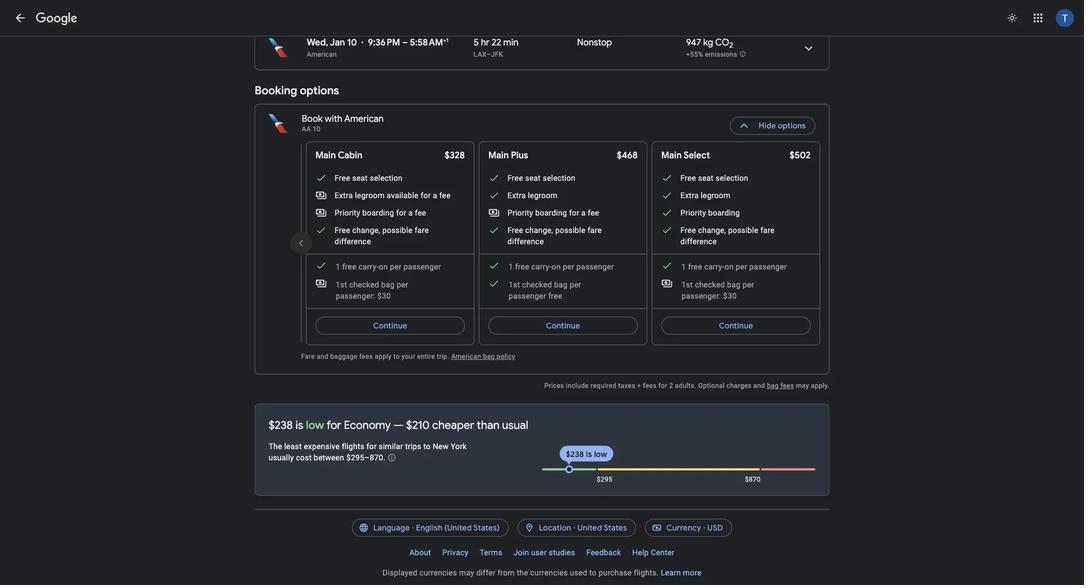 Task type: describe. For each thing, give the bounding box(es) containing it.
carry- for main select
[[704, 262, 724, 271]]

terms link
[[474, 544, 508, 562]]

legroom for main select
[[701, 191, 730, 200]]

priority boarding for a fee for main cabin
[[334, 208, 426, 217]]

+
[[637, 382, 641, 390]]

947
[[686, 37, 701, 48]]

kg
[[703, 37, 713, 48]]

main cabin
[[315, 150, 362, 161]]

available
[[386, 191, 418, 200]]

on for plus
[[552, 262, 561, 271]]

privacy link
[[437, 544, 474, 562]]

1 for select
[[681, 262, 686, 271]]

united
[[578, 523, 602, 533]]

Departure time: 9:36 PM. text field
[[368, 37, 400, 48]]

passenger for $328
[[403, 262, 441, 271]]

fare
[[301, 353, 315, 360]]

privacy
[[442, 548, 469, 557]]

10 inside book with american aa 10
[[313, 125, 321, 133]]

low for $238 is low
[[594, 449, 607, 459]]

checked for plus
[[522, 280, 552, 289]]

change, for main cabin
[[352, 225, 380, 235]]

help
[[632, 548, 649, 557]]

to inside the least expensive flights for similar trips to new york usually cost between $295–870.
[[423, 442, 431, 451]]

1 for plus
[[508, 262, 513, 271]]

book
[[302, 113, 323, 125]]

displayed
[[383, 568, 418, 577]]

english
[[416, 523, 443, 533]]

select
[[683, 150, 710, 161]]

fare and baggage fees apply to your entire trip. american bag policy
[[301, 353, 515, 360]]

fare for $468
[[587, 225, 602, 235]]

+55%
[[686, 50, 703, 58]]

learn more link
[[661, 568, 702, 577]]

booking
[[255, 83, 297, 97]]

selection for select
[[716, 173, 748, 182]]

optional
[[698, 382, 725, 390]]

possible for main cabin
[[382, 225, 412, 235]]

passenger: for main cabin
[[336, 291, 375, 300]]

is for $238 is low for economy — $210 cheaper than usual
[[295, 418, 303, 432]]

flight details. departing flight on wednesday, january 10. leaves los angeles international airport at 9:36 pm on wednesday, january 10 and arrives at john f. kennedy international airport at 5:58 am on thursday, january 11. image
[[795, 35, 822, 62]]

$238 is low
[[566, 449, 607, 459]]

about
[[410, 548, 431, 557]]

passenger: for main select
[[681, 291, 721, 300]]

9:36 pm
[[368, 37, 400, 48]]

on for cabin
[[379, 262, 388, 271]]

lax
[[474, 51, 486, 58]]

free change, possible fare difference for select
[[680, 225, 775, 246]]

extra legroom available for a fee
[[334, 191, 450, 200]]

free seat selection for main select
[[680, 173, 748, 182]]

for inside the least expensive flights for similar trips to new york usually cost between $295–870.
[[367, 442, 377, 451]]

1st checked bag per passenger free
[[508, 280, 581, 300]]

 image inside the departing flight on wednesday, january 10. leaves los angeles international airport at 9:36 pm on wednesday, january 10 and arrives at john f. kennedy international airport at 5:58 am on thursday, january 11. element
[[362, 37, 363, 48]]

change, for main select
[[698, 225, 726, 235]]

more
[[683, 568, 702, 577]]

$870
[[745, 476, 761, 483]]

fare for $502
[[760, 225, 775, 235]]

usually
[[269, 453, 294, 462]]

required
[[591, 382, 617, 390]]

boarding for main select
[[708, 208, 740, 217]]

prices include required taxes + fees for 2 adults. optional charges and bag fees may apply.
[[544, 382, 830, 390]]

passenger for $502
[[749, 262, 787, 271]]

feedback link
[[581, 544, 627, 562]]

book with american aa 10
[[302, 113, 384, 133]]

apply.
[[811, 382, 830, 390]]

a for main plus
[[581, 208, 586, 217]]

adults.
[[675, 382, 697, 390]]

trips
[[405, 442, 421, 451]]

+55% emissions
[[686, 50, 737, 58]]

apply
[[375, 353, 392, 360]]

usd
[[708, 523, 723, 533]]

about link
[[404, 544, 437, 562]]

charges
[[727, 382, 752, 390]]

extra for plus
[[507, 191, 526, 200]]

legroom for main plus
[[528, 191, 557, 200]]

$238 is low for economy — $210 cheaper than usual
[[269, 418, 528, 432]]

carry- for main cabin
[[358, 262, 379, 271]]

continue button for cabin
[[315, 312, 465, 339]]

1 vertical spatial may
[[459, 568, 474, 577]]

bag for main plus
[[554, 280, 567, 289]]

1 free carry-on per passenger for main cabin
[[336, 262, 441, 271]]

cost
[[296, 453, 312, 462]]

priority boarding
[[680, 208, 740, 217]]

$238 for $238 is low
[[566, 449, 584, 459]]

0 horizontal spatial american
[[307, 51, 337, 58]]

$30 for main select
[[723, 291, 737, 300]]

free inside 1st checked bag per passenger free
[[548, 291, 562, 300]]

the
[[269, 442, 282, 451]]

0 horizontal spatial –
[[402, 37, 408, 48]]

nonstop
[[577, 37, 612, 48]]

seat for main plus
[[525, 173, 541, 182]]

legroom for main cabin
[[355, 191, 384, 200]]

0 horizontal spatial to
[[393, 353, 400, 360]]

priority for plus
[[507, 208, 533, 217]]

prices
[[544, 382, 564, 390]]

on for select
[[724, 262, 734, 271]]

similar
[[379, 442, 403, 451]]

extra legroom for main select
[[680, 191, 730, 200]]

extra legroom for main plus
[[507, 191, 557, 200]]

the
[[517, 568, 528, 577]]

1 free carry-on per passenger for main select
[[681, 262, 787, 271]]

hide
[[759, 121, 776, 131]]

2 inside 947 kg co 2
[[729, 40, 733, 50]]

checked for cabin
[[349, 280, 379, 289]]

Flight number AA 10 text field
[[302, 125, 321, 133]]

$295–870.
[[346, 453, 385, 462]]

than
[[477, 418, 500, 432]]

expensive
[[304, 442, 340, 451]]

1 horizontal spatial and
[[754, 382, 765, 390]]

seat for main cabin
[[352, 173, 368, 182]]

include
[[566, 382, 589, 390]]

$468
[[617, 150, 638, 161]]

booking options
[[255, 83, 339, 97]]

fare for $328
[[414, 225, 429, 235]]

main for main select
[[661, 150, 682, 161]]

1st for plus
[[508, 280, 520, 289]]

previous image
[[288, 230, 315, 257]]

low for $238 is low for economy — $210 cheaper than usual
[[306, 418, 324, 432]]

continue button for select
[[661, 312, 811, 339]]

wed,
[[307, 37, 328, 48]]

departing flight on wednesday, january 10. leaves los angeles international airport at 9:36 pm on wednesday, january 10 and arrives at john f. kennedy international airport at 5:58 am on thursday, january 11. element
[[307, 37, 449, 48]]

studies
[[549, 548, 575, 557]]

passenger inside 1st checked bag per passenger free
[[508, 291, 546, 300]]

purchase
[[599, 568, 632, 577]]

plus
[[511, 150, 528, 161]]

york
[[451, 442, 467, 451]]

free change, possible fare difference for cabin
[[334, 225, 429, 246]]

(united
[[444, 523, 472, 533]]

2 horizontal spatial to
[[589, 568, 597, 577]]

947 kg co 2
[[686, 37, 733, 50]]

1 horizontal spatial fee
[[439, 191, 450, 200]]

$210
[[406, 418, 430, 432]]

seat for main select
[[698, 173, 713, 182]]

1st for cabin
[[336, 280, 347, 289]]

total duration 5 hr 22 min. element
[[474, 37, 577, 50]]

free seat selection for main cabin
[[334, 173, 402, 182]]

priority for select
[[680, 208, 706, 217]]

continue for main select
[[719, 321, 753, 331]]

9:36 pm – 5:58 am +1
[[368, 37, 449, 48]]

least
[[284, 442, 302, 451]]

cabin
[[338, 150, 362, 161]]

used
[[570, 568, 587, 577]]

per inside 1st checked bag per passenger free
[[569, 280, 581, 289]]

location
[[539, 523, 571, 533]]

states
[[604, 523, 627, 533]]

boarding for main cabin
[[362, 208, 394, 217]]

flights
[[342, 442, 364, 451]]

new
[[433, 442, 449, 451]]

the least expensive flights for similar trips to new york usually cost between $295–870.
[[269, 442, 467, 462]]

selection for cabin
[[370, 173, 402, 182]]

jan
[[330, 37, 345, 48]]

continue button for plus
[[488, 312, 638, 339]]

co
[[715, 37, 729, 48]]



Task type: locate. For each thing, give the bounding box(es) containing it.
american down wed,
[[307, 51, 337, 58]]

legroom left available
[[355, 191, 384, 200]]

0 horizontal spatial free seat selection
[[334, 173, 402, 182]]

$295
[[597, 476, 613, 483]]

1 extra from the left
[[334, 191, 353, 200]]

taxes
[[618, 382, 635, 390]]

1st inside 1st checked bag per passenger free
[[508, 280, 520, 289]]

2 horizontal spatial 1st
[[681, 280, 693, 289]]

0 horizontal spatial 1st checked bag per passenger:
[[336, 280, 408, 300]]

2 free seat selection from the left
[[507, 173, 575, 182]]

and right fare
[[317, 353, 329, 360]]

$238
[[269, 418, 293, 432], [566, 449, 584, 459]]

fee for main plus
[[588, 208, 599, 217]]

3 carry- from the left
[[704, 262, 724, 271]]

0 horizontal spatial possible
[[382, 225, 412, 235]]

0 horizontal spatial difference
[[334, 237, 371, 246]]

1 horizontal spatial $30
[[723, 291, 737, 300]]

main left plus
[[488, 150, 509, 161]]

0 horizontal spatial 10
[[313, 125, 321, 133]]

1 horizontal spatial passenger:
[[681, 291, 721, 300]]

extra legroom down plus
[[507, 191, 557, 200]]

22
[[492, 37, 501, 48]]

extra for cabin
[[334, 191, 353, 200]]

2 vertical spatial to
[[589, 568, 597, 577]]

trip.
[[437, 353, 449, 360]]

$328
[[444, 150, 465, 161]]

2 fare from the left
[[587, 225, 602, 235]]

0 horizontal spatial may
[[459, 568, 474, 577]]

0 horizontal spatial 1st
[[336, 280, 347, 289]]

 image
[[362, 37, 363, 48]]

baggage
[[330, 353, 358, 360]]

passenger for $468
[[576, 262, 614, 271]]

2 horizontal spatial main
[[661, 150, 682, 161]]

1 seat from the left
[[352, 173, 368, 182]]

1 horizontal spatial change,
[[525, 225, 553, 235]]

1 1st from the left
[[336, 280, 347, 289]]

carry-
[[358, 262, 379, 271], [531, 262, 552, 271], [704, 262, 724, 271]]

difference down priority boarding
[[680, 237, 717, 246]]

0 horizontal spatial change,
[[352, 225, 380, 235]]

1 free carry-on per passenger for main plus
[[508, 262, 614, 271]]

may left differ in the left of the page
[[459, 568, 474, 577]]

bag for main cabin
[[381, 280, 394, 289]]

1 horizontal spatial $238
[[566, 449, 584, 459]]

1st for select
[[681, 280, 693, 289]]

2 continue from the left
[[546, 321, 580, 331]]

0 vertical spatial 10
[[347, 37, 357, 48]]

1 horizontal spatial 1st checked bag per passenger:
[[681, 280, 754, 300]]

3 selection from the left
[[716, 173, 748, 182]]

0 vertical spatial options
[[300, 83, 339, 97]]

seat down cabin
[[352, 173, 368, 182]]

1 selection from the left
[[370, 173, 402, 182]]

1 horizontal spatial free change, possible fare difference
[[507, 225, 602, 246]]

– right 9:36 pm
[[402, 37, 408, 48]]

2 1st checked bag per passenger: from the left
[[681, 280, 754, 300]]

3 free seat selection from the left
[[680, 173, 748, 182]]

3 priority from the left
[[680, 208, 706, 217]]

to left your
[[393, 353, 400, 360]]

free seat selection down select
[[680, 173, 748, 182]]

1 change, from the left
[[352, 225, 380, 235]]

fare
[[414, 225, 429, 235], [587, 225, 602, 235], [760, 225, 775, 235]]

1 1 free carry-on per passenger from the left
[[336, 262, 441, 271]]

1 horizontal spatial may
[[796, 382, 809, 390]]

low up $295
[[594, 449, 607, 459]]

emissions
[[705, 50, 737, 58]]

seat down plus
[[525, 173, 541, 182]]

1 currencies from the left
[[420, 568, 457, 577]]

continue for main cabin
[[373, 321, 407, 331]]

priority boarding for a fee for main plus
[[507, 208, 599, 217]]

2 horizontal spatial free seat selection
[[680, 173, 748, 182]]

1 vertical spatial american
[[344, 113, 384, 125]]

free change, possible fare difference down priority boarding
[[680, 225, 775, 246]]

low up expensive
[[306, 418, 324, 432]]

1st
[[336, 280, 347, 289], [508, 280, 520, 289], [681, 280, 693, 289]]

1 $30 from the left
[[377, 291, 391, 300]]

1 horizontal spatial extra
[[507, 191, 526, 200]]

1 legroom from the left
[[355, 191, 384, 200]]

$30 for main cabin
[[377, 291, 391, 300]]

1 horizontal spatial continue
[[546, 321, 580, 331]]

free seat selection
[[334, 173, 402, 182], [507, 173, 575, 182], [680, 173, 748, 182]]

difference for main select
[[680, 237, 717, 246]]

0 horizontal spatial 1
[[336, 262, 340, 271]]

center
[[651, 548, 675, 557]]

2 passenger: from the left
[[681, 291, 721, 300]]

help center link
[[627, 544, 680, 562]]

main left cabin
[[315, 150, 336, 161]]

2 selection from the left
[[543, 173, 575, 182]]

$30
[[377, 291, 391, 300], [723, 291, 737, 300]]

1 vertical spatial 2
[[669, 382, 673, 390]]

may left apply. in the bottom right of the page
[[796, 382, 809, 390]]

extra up priority boarding
[[680, 191, 699, 200]]

2 priority from the left
[[507, 208, 533, 217]]

0 horizontal spatial and
[[317, 353, 329, 360]]

2 checked from the left
[[522, 280, 552, 289]]

3 difference from the left
[[680, 237, 717, 246]]

hide options
[[759, 121, 806, 131]]

1 vertical spatial is
[[586, 449, 592, 459]]

main for main cabin
[[315, 150, 336, 161]]

1 checked from the left
[[349, 280, 379, 289]]

0 vertical spatial –
[[402, 37, 408, 48]]

possible
[[382, 225, 412, 235], [555, 225, 585, 235], [728, 225, 758, 235]]

low
[[306, 418, 324, 432], [594, 449, 607, 459]]

1 carry- from the left
[[358, 262, 379, 271]]

3 change, from the left
[[698, 225, 726, 235]]

bag fees button
[[767, 382, 794, 390]]

extra for select
[[680, 191, 699, 200]]

legroom up priority boarding
[[701, 191, 730, 200]]

differ
[[476, 568, 496, 577]]

1 extra legroom from the left
[[507, 191, 557, 200]]

continue for main plus
[[546, 321, 580, 331]]

1 free change, possible fare difference from the left
[[334, 225, 429, 246]]

options right hide
[[778, 121, 806, 131]]

is for $238 is low
[[586, 449, 592, 459]]

1 difference from the left
[[334, 237, 371, 246]]

fees left apply
[[359, 353, 373, 360]]

1 possible from the left
[[382, 225, 412, 235]]

3 1 free carry-on per passenger from the left
[[681, 262, 787, 271]]

first checked bag costs 30 us dollars per passenger element for main cabin
[[315, 278, 447, 302]]

user
[[531, 548, 547, 557]]

1 for cabin
[[336, 262, 340, 271]]

is
[[295, 418, 303, 432], [586, 449, 592, 459]]

free change, possible fare difference down extra legroom available for a fee
[[334, 225, 429, 246]]

flights.
[[634, 568, 659, 577]]

free seat selection down plus
[[507, 173, 575, 182]]

2 horizontal spatial continue
[[719, 321, 753, 331]]

2 change, from the left
[[525, 225, 553, 235]]

2 $30 from the left
[[723, 291, 737, 300]]

– down hr
[[486, 51, 491, 58]]

3 checked from the left
[[695, 280, 725, 289]]

fee for main cabin
[[415, 208, 426, 217]]

boarding
[[362, 208, 394, 217], [535, 208, 567, 217], [708, 208, 740, 217]]

free for plus
[[515, 262, 529, 271]]

2 1st from the left
[[508, 280, 520, 289]]

language
[[373, 523, 410, 533]]

difference up 1st checked bag per passenger free
[[507, 237, 544, 246]]

checked inside 1st checked bag per passenger free
[[522, 280, 552, 289]]

selection for plus
[[543, 173, 575, 182]]

2 horizontal spatial 1
[[681, 262, 686, 271]]

fees right +
[[643, 382, 657, 390]]

1 vertical spatial $238
[[566, 449, 584, 459]]

2 free change, possible fare difference from the left
[[507, 225, 602, 246]]

terms
[[480, 548, 502, 557]]

states)
[[474, 523, 500, 533]]

with
[[325, 113, 342, 125]]

0 vertical spatial 2
[[729, 40, 733, 50]]

2 legroom from the left
[[528, 191, 557, 200]]

1 priority from the left
[[334, 208, 360, 217]]

1 horizontal spatial a
[[433, 191, 437, 200]]

on
[[379, 262, 388, 271], [552, 262, 561, 271], [724, 262, 734, 271]]

10 right jan
[[347, 37, 357, 48]]

2 horizontal spatial 1 free carry-on per passenger
[[681, 262, 787, 271]]

and right charges
[[754, 382, 765, 390]]

free
[[334, 173, 350, 182], [507, 173, 523, 182], [680, 173, 696, 182], [334, 225, 350, 235], [507, 225, 523, 235], [680, 225, 696, 235]]

0 horizontal spatial on
[[379, 262, 388, 271]]

for
[[420, 191, 431, 200], [396, 208, 406, 217], [569, 208, 579, 217], [658, 382, 667, 390], [327, 418, 341, 432], [367, 442, 377, 451]]

0 horizontal spatial passenger:
[[336, 291, 375, 300]]

fees left apply. in the bottom right of the page
[[781, 382, 794, 390]]

2
[[729, 40, 733, 50], [669, 382, 673, 390]]

2 possible from the left
[[555, 225, 585, 235]]

to right used
[[589, 568, 597, 577]]

0 vertical spatial and
[[317, 353, 329, 360]]

a for main cabin
[[408, 208, 413, 217]]

3 boarding from the left
[[708, 208, 740, 217]]

hr
[[481, 37, 490, 48]]

2 horizontal spatial seat
[[698, 173, 713, 182]]

change, for main plus
[[525, 225, 553, 235]]

2 1 from the left
[[508, 262, 513, 271]]

boarding for main plus
[[535, 208, 567, 217]]

0 vertical spatial may
[[796, 382, 809, 390]]

1 horizontal spatial 1st
[[508, 280, 520, 289]]

0 vertical spatial low
[[306, 418, 324, 432]]

help center
[[632, 548, 675, 557]]

1 on from the left
[[379, 262, 388, 271]]

1 horizontal spatial 1
[[508, 262, 513, 271]]

0 horizontal spatial first checked bag costs 30 us dollars per passenger element
[[315, 278, 447, 302]]

1 1 from the left
[[336, 262, 340, 271]]

1 horizontal spatial currencies
[[530, 568, 568, 577]]

your
[[402, 353, 415, 360]]

american right trip.
[[451, 353, 481, 360]]

possible for main select
[[728, 225, 758, 235]]

currencies
[[420, 568, 457, 577], [530, 568, 568, 577]]

2 extra legroom from the left
[[680, 191, 730, 200]]

0 horizontal spatial 1 free carry-on per passenger
[[336, 262, 441, 271]]

0 horizontal spatial fees
[[359, 353, 373, 360]]

free for cabin
[[342, 262, 356, 271]]

0 horizontal spatial continue button
[[315, 312, 465, 339]]

1 boarding from the left
[[362, 208, 394, 217]]

2 horizontal spatial fee
[[588, 208, 599, 217]]

options for booking options
[[300, 83, 339, 97]]

possible for main plus
[[555, 225, 585, 235]]

join
[[514, 548, 529, 557]]

first checked bag costs 30 us dollars per passenger element for main select
[[661, 278, 793, 302]]

3 seat from the left
[[698, 173, 713, 182]]

to
[[393, 353, 400, 360], [423, 442, 431, 451], [589, 568, 597, 577]]

carry- for main plus
[[531, 262, 552, 271]]

2 horizontal spatial boarding
[[708, 208, 740, 217]]

0 horizontal spatial fee
[[415, 208, 426, 217]]

0 horizontal spatial carry-
[[358, 262, 379, 271]]

bag for main select
[[727, 280, 740, 289]]

0 horizontal spatial low
[[306, 418, 324, 432]]

2 boarding from the left
[[535, 208, 567, 217]]

2 continue button from the left
[[488, 312, 638, 339]]

1 horizontal spatial main
[[488, 150, 509, 161]]

1 free seat selection from the left
[[334, 173, 402, 182]]

2 horizontal spatial legroom
[[701, 191, 730, 200]]

$502
[[789, 150, 811, 161]]

10 right aa
[[313, 125, 321, 133]]

1
[[336, 262, 340, 271], [508, 262, 513, 271], [681, 262, 686, 271]]

american right with
[[344, 113, 384, 125]]

1 horizontal spatial seat
[[525, 173, 541, 182]]

1 main from the left
[[315, 150, 336, 161]]

2 on from the left
[[552, 262, 561, 271]]

2 horizontal spatial extra
[[680, 191, 699, 200]]

change,
[[352, 225, 380, 235], [525, 225, 553, 235], [698, 225, 726, 235]]

5 hr 22 min lax – jfk
[[474, 37, 519, 58]]

change appearance image
[[999, 4, 1026, 31]]

1 horizontal spatial low
[[594, 449, 607, 459]]

usual
[[502, 418, 528, 432]]

0 horizontal spatial 2
[[669, 382, 673, 390]]

0 horizontal spatial $238
[[269, 418, 293, 432]]

2 seat from the left
[[525, 173, 541, 182]]

main select
[[661, 150, 710, 161]]

main plus
[[488, 150, 528, 161]]

hide options button
[[730, 112, 816, 139]]

1 horizontal spatial boarding
[[535, 208, 567, 217]]

extra legroom up priority boarding
[[680, 191, 730, 200]]

1 horizontal spatial 1 free carry-on per passenger
[[508, 262, 614, 271]]

1 continue button from the left
[[315, 312, 465, 339]]

free change, possible fare difference for plus
[[507, 225, 602, 246]]

3 free change, possible fare difference from the left
[[680, 225, 775, 246]]

first checked bag per passenger is free element
[[488, 278, 620, 302]]

2 left adults.
[[669, 382, 673, 390]]

0 horizontal spatial continue
[[373, 321, 407, 331]]

1 horizontal spatial is
[[586, 449, 592, 459]]

currency
[[667, 523, 701, 533]]

join user studies
[[514, 548, 575, 557]]

1 horizontal spatial checked
[[522, 280, 552, 289]]

free seat selection for main plus
[[507, 173, 575, 182]]

2 main from the left
[[488, 150, 509, 161]]

1 1st checked bag per passenger: from the left
[[336, 280, 408, 300]]

1 first checked bag costs 30 us dollars per passenger element from the left
[[315, 278, 447, 302]]

1 horizontal spatial priority boarding for a fee
[[507, 208, 599, 217]]

2 horizontal spatial on
[[724, 262, 734, 271]]

2 horizontal spatial a
[[581, 208, 586, 217]]

1 horizontal spatial continue button
[[488, 312, 638, 339]]

0 horizontal spatial free change, possible fare difference
[[334, 225, 429, 246]]

continue button
[[315, 312, 465, 339], [488, 312, 638, 339], [661, 312, 811, 339]]

learn more about price insights image
[[388, 453, 397, 462]]

economy
[[344, 418, 391, 432]]

checked for select
[[695, 280, 725, 289]]

united states
[[578, 523, 627, 533]]

seat down select
[[698, 173, 713, 182]]

2 up emissions
[[729, 40, 733, 50]]

$238 for $238 is low for economy — $210 cheaper than usual
[[269, 418, 293, 432]]

2 horizontal spatial fees
[[781, 382, 794, 390]]

bag inside 1st checked bag per passenger free
[[554, 280, 567, 289]]

0 horizontal spatial extra
[[334, 191, 353, 200]]

2 carry- from the left
[[531, 262, 552, 271]]

1 horizontal spatial fare
[[587, 225, 602, 235]]

0 horizontal spatial options
[[300, 83, 339, 97]]

priority for cabin
[[334, 208, 360, 217]]

fees
[[359, 353, 373, 360], [643, 382, 657, 390], [781, 382, 794, 390]]

difference right previous icon
[[334, 237, 371, 246]]

min
[[503, 37, 519, 48]]

3 on from the left
[[724, 262, 734, 271]]

1 horizontal spatial carry-
[[531, 262, 552, 271]]

entire
[[417, 353, 435, 360]]

policy
[[497, 353, 515, 360]]

3 extra from the left
[[680, 191, 699, 200]]

1st checked bag per passenger: for main cabin
[[336, 280, 408, 300]]

2 1 free carry-on per passenger from the left
[[508, 262, 614, 271]]

0 horizontal spatial priority
[[334, 208, 360, 217]]

english (united states)
[[416, 523, 500, 533]]

0 horizontal spatial boarding
[[362, 208, 394, 217]]

free seat selection down cabin
[[334, 173, 402, 182]]

1 free carry-on per passenger
[[336, 262, 441, 271], [508, 262, 614, 271], [681, 262, 787, 271]]

3 1st from the left
[[681, 280, 693, 289]]

feedback
[[586, 548, 621, 557]]

Arrival time: 5:58 AM on  Thursday, January 11. text field
[[410, 37, 449, 48]]

5:58 am
[[410, 37, 443, 48]]

1 horizontal spatial priority
[[507, 208, 533, 217]]

free for select
[[688, 262, 702, 271]]

1 fare from the left
[[414, 225, 429, 235]]

0 horizontal spatial fare
[[414, 225, 429, 235]]

extra down main cabin on the top
[[334, 191, 353, 200]]

1 continue from the left
[[373, 321, 407, 331]]

go back image
[[13, 11, 27, 25]]

1 horizontal spatial possible
[[555, 225, 585, 235]]

options for hide options
[[778, 121, 806, 131]]

legroom down plus
[[528, 191, 557, 200]]

1st checked bag per passenger: for main select
[[681, 280, 754, 300]]

free change, possible fare difference up first checked bag per passenger is free element
[[507, 225, 602, 246]]

1 passenger: from the left
[[336, 291, 375, 300]]

5
[[474, 37, 479, 48]]

extra down plus
[[507, 191, 526, 200]]

0 vertical spatial is
[[295, 418, 303, 432]]

difference for main plus
[[507, 237, 544, 246]]

to left new
[[423, 442, 431, 451]]

may
[[796, 382, 809, 390], [459, 568, 474, 577]]

1 horizontal spatial fees
[[643, 382, 657, 390]]

2 horizontal spatial possible
[[728, 225, 758, 235]]

difference
[[334, 237, 371, 246], [507, 237, 544, 246], [680, 237, 717, 246]]

options up book
[[300, 83, 339, 97]]

3 fare from the left
[[760, 225, 775, 235]]

wed, jan 10
[[307, 37, 357, 48]]

2 extra from the left
[[507, 191, 526, 200]]

2 first checked bag costs 30 us dollars per passenger element from the left
[[661, 278, 793, 302]]

–
[[402, 37, 408, 48], [486, 51, 491, 58]]

main for main plus
[[488, 150, 509, 161]]

3 continue button from the left
[[661, 312, 811, 339]]

3 1 from the left
[[681, 262, 686, 271]]

currencies down privacy link
[[420, 568, 457, 577]]

0 horizontal spatial seat
[[352, 173, 368, 182]]

1 horizontal spatial selection
[[543, 173, 575, 182]]

3 legroom from the left
[[701, 191, 730, 200]]

2 horizontal spatial selection
[[716, 173, 748, 182]]

difference for main cabin
[[334, 237, 371, 246]]

1 priority boarding for a fee from the left
[[334, 208, 426, 217]]

2 currencies from the left
[[530, 568, 568, 577]]

1 horizontal spatial on
[[552, 262, 561, 271]]

options inside "dropdown button"
[[778, 121, 806, 131]]

main left select
[[661, 150, 682, 161]]

2 difference from the left
[[507, 237, 544, 246]]

2 priority boarding for a fee from the left
[[507, 208, 599, 217]]

2 horizontal spatial carry-
[[704, 262, 724, 271]]

american inside book with american aa 10
[[344, 113, 384, 125]]

nonstop flight. element
[[577, 37, 612, 50]]

3 possible from the left
[[728, 225, 758, 235]]

3 main from the left
[[661, 150, 682, 161]]

currencies down join user studies link
[[530, 568, 568, 577]]

0 horizontal spatial is
[[295, 418, 303, 432]]

and
[[317, 353, 329, 360], [754, 382, 765, 390]]

first checked bag costs 30 us dollars per passenger element
[[315, 278, 447, 302], [661, 278, 793, 302]]

3 continue from the left
[[719, 321, 753, 331]]

1 horizontal spatial 10
[[347, 37, 357, 48]]

– inside 5 hr 22 min lax – jfk
[[486, 51, 491, 58]]

0 horizontal spatial $30
[[377, 291, 391, 300]]

jfk
[[491, 51, 503, 58]]

2 horizontal spatial american
[[451, 353, 481, 360]]

1 vertical spatial and
[[754, 382, 765, 390]]

cheaper
[[432, 418, 474, 432]]

2 horizontal spatial priority
[[680, 208, 706, 217]]



Task type: vqa. For each thing, say whether or not it's contained in the screenshot.
the New
yes



